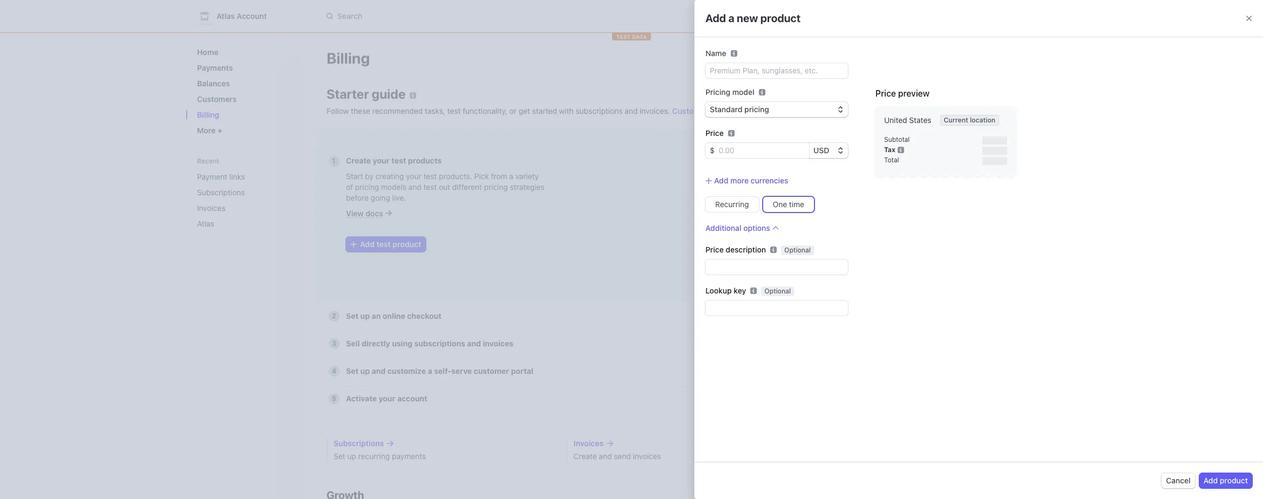 Task type: describe. For each thing, give the bounding box(es) containing it.
tax
[[885, 146, 896, 154]]

add a new product
[[706, 12, 801, 24]]

test down products
[[424, 172, 437, 181]]

data
[[632, 33, 647, 40]]

united states
[[885, 116, 932, 125]]

lookup key
[[706, 286, 746, 295]]

1 vertical spatial product
[[393, 240, 422, 249]]

get
[[519, 106, 530, 116]]

key
[[734, 286, 746, 295]]

payment links link
[[193, 168, 281, 186]]

more
[[731, 176, 749, 185]]

1 horizontal spatial subscriptions link
[[334, 439, 554, 449]]

$
[[710, 146, 715, 155]]

live.
[[392, 193, 406, 203]]

subtotal
[[885, 136, 910, 144]]

set
[[334, 452, 345, 461]]

optional for price description
[[785, 246, 811, 254]]

or
[[510, 106, 517, 116]]

account
[[237, 11, 267, 21]]

more
[[197, 126, 218, 135]]

test down the docs on the top left of the page
[[377, 240, 391, 249]]

out
[[439, 183, 450, 192]]

recent
[[197, 157, 219, 165]]

customize guide link
[[673, 106, 741, 116]]

model
[[733, 87, 755, 97]]

invoices.
[[640, 106, 670, 116]]

Search search field
[[320, 6, 625, 26]]

$ button
[[706, 143, 715, 158]]

view docs link
[[346, 209, 392, 218]]

1
[[332, 157, 335, 165]]

customize guide
[[673, 106, 733, 116]]

payments
[[197, 63, 233, 72]]

add product
[[1204, 476, 1249, 485]]

follow
[[327, 106, 349, 116]]

of
[[346, 183, 353, 192]]

add for add product
[[1204, 476, 1218, 485]]

billing link
[[193, 106, 296, 124]]

start by creating your test products. pick from a variety of pricing models and test out different pricing strategies before going live.
[[346, 172, 545, 203]]

variety
[[516, 172, 539, 181]]

cancel
[[1167, 476, 1191, 485]]

description
[[726, 245, 766, 254]]

options
[[744, 224, 770, 233]]

1 horizontal spatial invoices
[[574, 439, 604, 448]]

from
[[491, 172, 507, 181]]

home link
[[193, 43, 296, 61]]

docs
[[366, 209, 383, 218]]

payment
[[197, 172, 227, 181]]

customers link
[[193, 90, 296, 108]]

functionality,
[[463, 106, 508, 116]]

payment links
[[197, 172, 245, 181]]

add product button
[[1200, 474, 1253, 489]]

products
[[408, 156, 442, 165]]

guide for customize guide
[[713, 106, 733, 116]]

balances link
[[193, 75, 296, 92]]

guide for starter guide
[[372, 86, 406, 102]]

current
[[944, 116, 969, 124]]

strategies
[[510, 183, 545, 192]]

customize
[[673, 106, 711, 116]]

price for price preview
[[876, 89, 896, 98]]

create your test products
[[346, 156, 442, 165]]

send
[[614, 452, 631, 461]]

name
[[706, 49, 727, 58]]

models
[[381, 183, 407, 192]]

test left out
[[424, 183, 437, 192]]

current location
[[944, 116, 996, 124]]

new
[[737, 12, 758, 24]]

follow these recommended tasks, test functionality, or get started with subscriptions and invoices.
[[327, 106, 670, 116]]

links
[[229, 172, 245, 181]]

add test product
[[360, 240, 422, 249]]

one time
[[773, 200, 805, 209]]

and inside start by creating your test products. pick from a variety of pricing models and test out different pricing strategies before going live.
[[409, 183, 422, 192]]

product inside button
[[1220, 476, 1249, 485]]

test data
[[617, 33, 647, 40]]

payments
[[392, 452, 426, 461]]

preview
[[899, 89, 930, 98]]

create for create and send invoices
[[574, 452, 597, 461]]

start
[[346, 172, 363, 181]]

1 horizontal spatial billing
[[327, 49, 370, 67]]

products.
[[439, 172, 472, 181]]

creating
[[376, 172, 404, 181]]

subscriptions link inside recent element
[[193, 184, 281, 201]]

invoices inside recent element
[[197, 204, 226, 213]]

search
[[338, 11, 362, 21]]

0 vertical spatial a
[[729, 12, 735, 24]]

location
[[970, 116, 996, 124]]

create for create your test products
[[346, 156, 371, 165]]



Task type: locate. For each thing, give the bounding box(es) containing it.
atlas account
[[217, 11, 267, 21]]

pricing
[[706, 87, 731, 97]]

one
[[773, 200, 787, 209]]

create left send
[[574, 452, 597, 461]]

view docs
[[346, 209, 383, 218]]

2 vertical spatial product
[[1220, 476, 1249, 485]]

1 horizontal spatial atlas
[[217, 11, 235, 21]]

test right tasks,
[[448, 106, 461, 116]]

recurring
[[358, 452, 390, 461]]

add down the view docs "link"
[[360, 240, 375, 249]]

price down additional
[[706, 245, 724, 254]]

invoices up create and send invoices
[[574, 439, 604, 448]]

view
[[346, 209, 364, 218]]

recent element
[[186, 168, 305, 233]]

1 vertical spatial atlas
[[197, 219, 214, 228]]

guide down pricing
[[713, 106, 733, 116]]

add right cancel
[[1204, 476, 1218, 485]]

0 horizontal spatial invoices
[[197, 204, 226, 213]]

atlas inside atlas link
[[197, 219, 214, 228]]

1 vertical spatial price
[[706, 129, 724, 138]]

recurring
[[716, 200, 749, 209]]

1 horizontal spatial product
[[761, 12, 801, 24]]

payments link
[[193, 59, 296, 77]]

invoices link down payment links 'link'
[[193, 199, 281, 217]]

0 horizontal spatial atlas
[[197, 219, 214, 228]]

info image
[[898, 147, 904, 153]]

balances
[[197, 79, 230, 88]]

subscriptions up up
[[334, 439, 384, 448]]

subscriptions inside recent element
[[197, 188, 245, 197]]

tasks,
[[425, 106, 445, 116]]

add left "new"
[[706, 12, 726, 24]]

these
[[351, 106, 370, 116]]

1 vertical spatial invoices
[[574, 439, 604, 448]]

different
[[452, 183, 482, 192]]

states
[[910, 116, 932, 125]]

1 horizontal spatial your
[[406, 172, 422, 181]]

info image
[[759, 89, 766, 96]]

2 horizontal spatial and
[[625, 106, 638, 116]]

invoices
[[197, 204, 226, 213], [574, 439, 604, 448]]

billing up starter
[[327, 49, 370, 67]]

by
[[365, 172, 374, 181]]

1 vertical spatial guide
[[713, 106, 733, 116]]

home
[[197, 48, 219, 57]]

a inside start by creating your test products. pick from a variety of pricing models and test out different pricing strategies before going live.
[[509, 172, 514, 181]]

atlas inside atlas account button
[[217, 11, 235, 21]]

add inside 'add more currencies' button
[[714, 176, 729, 185]]

0 horizontal spatial subscriptions link
[[193, 184, 281, 201]]

optional
[[785, 246, 811, 254], [765, 287, 791, 295]]

create and send invoices
[[574, 452, 661, 461]]

pricing down 'from'
[[484, 183, 508, 192]]

before
[[346, 193, 369, 203]]

0 vertical spatial guide
[[372, 86, 406, 102]]

1 horizontal spatial pricing
[[484, 183, 508, 192]]

a
[[729, 12, 735, 24], [509, 172, 514, 181]]

price up $ at the right of page
[[706, 129, 724, 138]]

test up creating
[[392, 156, 406, 165]]

billing up more
[[197, 110, 219, 119]]

info element
[[759, 89, 766, 96]]

additional options button
[[706, 223, 779, 234]]

optional for lookup key
[[765, 287, 791, 295]]

billing
[[327, 49, 370, 67], [197, 110, 219, 119]]

1 vertical spatial billing
[[197, 110, 219, 119]]

1 horizontal spatial invoices link
[[574, 439, 794, 449]]

additional options
[[706, 224, 770, 233]]

add more currencies button
[[706, 176, 789, 186]]

0 horizontal spatial a
[[509, 172, 514, 181]]

1 vertical spatial subscriptions
[[334, 439, 384, 448]]

2 pricing from the left
[[484, 183, 508, 192]]

add test product link
[[346, 237, 426, 252]]

1 vertical spatial invoices link
[[574, 439, 794, 449]]

0 vertical spatial create
[[346, 156, 371, 165]]

0 vertical spatial billing
[[327, 49, 370, 67]]

test
[[617, 33, 631, 40]]

0 vertical spatial atlas
[[217, 11, 235, 21]]

add inside add test product link
[[360, 240, 375, 249]]

invoices
[[633, 452, 661, 461]]

0 vertical spatial your
[[373, 156, 390, 165]]

add left more
[[714, 176, 729, 185]]

atlas down "payment"
[[197, 219, 214, 228]]

optional down time
[[785, 246, 811, 254]]

starter
[[327, 86, 369, 102]]

core navigation links element
[[193, 43, 296, 139]]

optional right 'key' at bottom right
[[765, 287, 791, 295]]

atlas link
[[193, 215, 281, 233]]

invoices link up invoices
[[574, 439, 794, 449]]

customers
[[197, 95, 237, 104]]

1 horizontal spatial subscriptions
[[334, 439, 384, 448]]

usd
[[814, 146, 830, 155]]

0 vertical spatial price
[[876, 89, 896, 98]]

1 vertical spatial create
[[574, 452, 597, 461]]

add
[[706, 12, 726, 24], [714, 176, 729, 185], [360, 240, 375, 249], [1204, 476, 1218, 485]]

2 vertical spatial price
[[706, 245, 724, 254]]

time
[[789, 200, 805, 209]]

0 horizontal spatial pricing
[[355, 183, 379, 192]]

add for add more currencies
[[714, 176, 729, 185]]

2 horizontal spatial product
[[1220, 476, 1249, 485]]

up
[[347, 452, 356, 461]]

and left invoices.
[[625, 106, 638, 116]]

a left "new"
[[729, 12, 735, 24]]

recommended
[[372, 106, 423, 116]]

0 horizontal spatial product
[[393, 240, 422, 249]]

subscriptions link up the payments at left
[[334, 439, 554, 449]]

create up start
[[346, 156, 371, 165]]

recent navigation links element
[[186, 157, 305, 233]]

and left send
[[599, 452, 612, 461]]

0 horizontal spatial guide
[[372, 86, 406, 102]]

more button
[[193, 122, 296, 139]]

0 vertical spatial product
[[761, 12, 801, 24]]

invoices link
[[193, 199, 281, 217], [574, 439, 794, 449]]

0 vertical spatial invoices link
[[193, 199, 281, 217]]

pricing model
[[706, 87, 755, 97]]

1 horizontal spatial create
[[574, 452, 597, 461]]

atlas for atlas account
[[217, 11, 235, 21]]

cancel button
[[1162, 474, 1195, 489]]

1 vertical spatial subscriptions link
[[334, 439, 554, 449]]

1 horizontal spatial and
[[599, 452, 612, 461]]

atlas for atlas
[[197, 219, 214, 228]]

guide up "recommended"
[[372, 86, 406, 102]]

0 horizontal spatial subscriptions
[[197, 188, 245, 197]]

price for price description
[[706, 245, 724, 254]]

1 pricing from the left
[[355, 183, 379, 192]]

and
[[625, 106, 638, 116], [409, 183, 422, 192], [599, 452, 612, 461]]

1 vertical spatial your
[[406, 172, 422, 181]]

going
[[371, 193, 390, 203]]

price description
[[706, 245, 766, 254]]

0 vertical spatial invoices
[[197, 204, 226, 213]]

set up recurring payments
[[334, 452, 426, 461]]

your inside start by creating your test products. pick from a variety of pricing models and test out different pricing strategies before going live.
[[406, 172, 422, 181]]

and right models
[[409, 183, 422, 192]]

1 vertical spatial a
[[509, 172, 514, 181]]

price preview
[[876, 89, 930, 98]]

your down products
[[406, 172, 422, 181]]

1 vertical spatial and
[[409, 183, 422, 192]]

atlas left account
[[217, 11, 235, 21]]

atlas account button
[[197, 9, 278, 24]]

0 horizontal spatial billing
[[197, 110, 219, 119]]

pick
[[474, 172, 489, 181]]

atlas
[[217, 11, 235, 21], [197, 219, 214, 228]]

pricing
[[355, 183, 379, 192], [484, 183, 508, 192]]

2 vertical spatial and
[[599, 452, 612, 461]]

1 horizontal spatial guide
[[713, 106, 733, 116]]

0 horizontal spatial invoices link
[[193, 199, 281, 217]]

price left the preview at the top right of the page
[[876, 89, 896, 98]]

a right 'from'
[[509, 172, 514, 181]]

None text field
[[706, 260, 848, 275], [706, 301, 848, 316], [706, 260, 848, 275], [706, 301, 848, 316]]

subscriptions down payment links
[[197, 188, 245, 197]]

add for add test product
[[360, 240, 375, 249]]

total
[[885, 156, 899, 164]]

0 horizontal spatial and
[[409, 183, 422, 192]]

invoices up atlas link
[[197, 204, 226, 213]]

add more currencies
[[714, 176, 789, 185]]

pricing down by
[[355, 183, 379, 192]]

0 horizontal spatial your
[[373, 156, 390, 165]]

add inside the "add product" button
[[1204, 476, 1218, 485]]

1 horizontal spatial a
[[729, 12, 735, 24]]

0 vertical spatial and
[[625, 106, 638, 116]]

0 vertical spatial subscriptions
[[197, 188, 245, 197]]

price for price
[[706, 129, 724, 138]]

0 vertical spatial subscriptions link
[[193, 184, 281, 201]]

usd button
[[809, 143, 848, 158]]

subscriptions link down links
[[193, 184, 281, 201]]

add for add a new product
[[706, 12, 726, 24]]

0 vertical spatial optional
[[785, 246, 811, 254]]

additional
[[706, 224, 742, 233]]

with
[[559, 106, 574, 116]]

united
[[885, 116, 908, 125]]

billing inside core navigation links element
[[197, 110, 219, 119]]

0 horizontal spatial create
[[346, 156, 371, 165]]

0.00 text field
[[715, 143, 809, 158]]

Premium Plan, sunglasses, etc. text field
[[706, 63, 848, 78]]

currencies
[[751, 176, 789, 185]]

your up creating
[[373, 156, 390, 165]]

lookup
[[706, 286, 732, 295]]

1 vertical spatial optional
[[765, 287, 791, 295]]

subscriptions
[[197, 188, 245, 197], [334, 439, 384, 448]]



Task type: vqa. For each thing, say whether or not it's contained in the screenshot.
Price "Price"
yes



